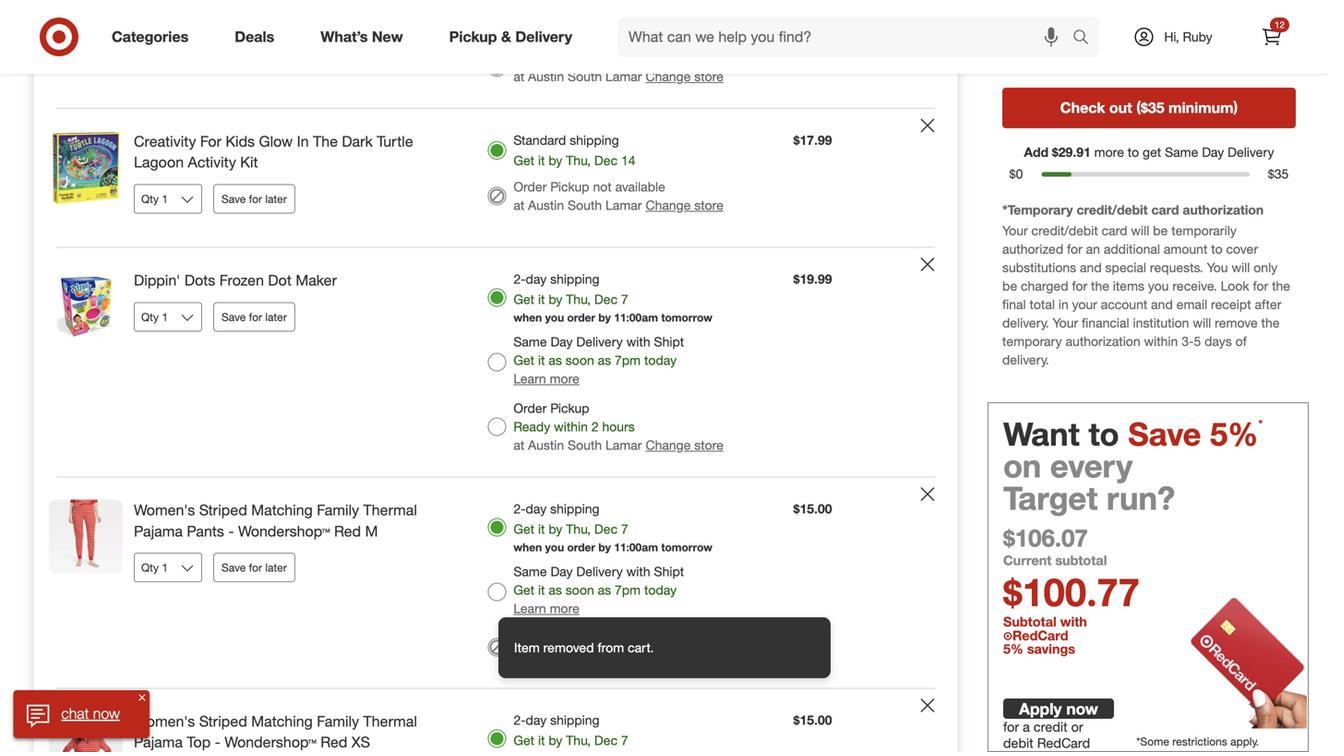 Task type: describe. For each thing, give the bounding box(es) containing it.
as up ready
[[549, 352, 562, 368]]

days
[[1205, 334, 1232, 350]]

- for top
[[215, 734, 221, 752]]

$ for 35
[[1269, 166, 1275, 182]]

dot
[[268, 271, 292, 289]]

you for dippin' dots frozen dot maker
[[545, 311, 564, 324]]

4 it from the top
[[538, 352, 545, 368]]

by inside 2-day shipping get it by thu, dec 7
[[549, 733, 563, 749]]

2-day shipping get it by thu, dec 7 when you order by 11:00am tomorrow for thermal
[[514, 501, 713, 554]]

subtotal
[[1004, 614, 1057, 630]]

✕ button
[[135, 691, 149, 705]]

search button
[[1065, 17, 1109, 61]]

with for dippin' dots frozen dot maker
[[627, 334, 651, 350]]

7pm for dippin' dots frozen dot maker
[[615, 352, 641, 368]]

store inside order pickup ready within 2 hours at austin south lamar change store
[[695, 437, 724, 453]]

as up removed at left
[[549, 582, 562, 598]]

6 it from the top
[[538, 582, 545, 598]]

save for later button for matching
[[213, 553, 295, 583]]

4 austin from the top
[[528, 649, 564, 665]]

matching for top
[[251, 713, 313, 731]]

women's striped matching family thermal pajama pants - wondershop™ red m link
[[134, 500, 458, 542]]

2 austin from the top
[[528, 197, 564, 213]]

order pickup ready within 2 hours at austin south lamar change store
[[514, 400, 724, 453]]

same for maker
[[514, 334, 547, 350]]

within inside *temporary credit/debit card authorization your credit/debit card will be temporarily authorized for an additional amount to cover substitutions and special requests. you will only be charged for the items you receive. look for the final total in your account and email receipt after delivery. your financial institution will remove the temporary authorization within 3-5 days of delivery.
[[1145, 334, 1179, 350]]

an
[[1086, 241, 1101, 257]]

additional
[[1104, 241, 1161, 257]]

pickup inside order pickup ready within 2 hours at austin south lamar change store
[[551, 400, 590, 416]]

2 change store button from the top
[[646, 196, 724, 215]]

learn more button for dippin' dots frozen dot maker
[[514, 370, 580, 388]]

day for dippin' dots frozen dot maker
[[551, 334, 573, 350]]

0 vertical spatial day
[[1202, 144, 1225, 160]]

what's
[[321, 28, 368, 46]]

delivery up $ 35
[[1228, 144, 1275, 160]]

you inside *temporary credit/debit card authorization your credit/debit card will be temporarily authorized for an additional amount to cover substitutions and special requests. you will only be charged for the items you receive. look for the final total in your account and email receipt after delivery. your financial institution will remove the temporary authorization within 3-5 days of delivery.
[[1149, 278, 1169, 294]]

4 change from the top
[[646, 649, 691, 665]]

cart item ready to fulfill group containing women's striped matching family thermal pajama top - wondershop™ red xs
[[34, 689, 958, 753]]

removed
[[544, 640, 594, 656]]

4 lamar from the top
[[606, 649, 642, 665]]

ruby
[[1183, 29, 1213, 45]]

institution
[[1133, 315, 1190, 331]]

5 get from the top
[[514, 521, 535, 537]]

today for dippin' dots frozen dot maker
[[644, 352, 677, 368]]

temporary
[[1003, 334, 1062, 350]]

$29.91
[[1053, 144, 1091, 160]]

chat now button
[[13, 691, 149, 739]]

0 vertical spatial credit/debit
[[1077, 202, 1148, 218]]

not available radio for not available at austin south lamar change store
[[488, 58, 506, 76]]

available for third change store button from the bottom
[[615, 179, 666, 195]]

hi,
[[1165, 29, 1180, 45]]

2-day shipping get it by thu, dec 7 when you order by 11:00am tomorrow for maker
[[514, 271, 713, 324]]

out
[[1110, 99, 1133, 117]]

later for frozen
[[265, 310, 287, 324]]

2 change from the top
[[646, 197, 691, 213]]

0 vertical spatial same
[[1165, 144, 1199, 160]]

creativity for kids glow in the dark turtle lagoon activity kit image
[[49, 131, 123, 205]]

$106.07 current subtotal $100.77
[[1004, 523, 1140, 616]]

frozen
[[220, 271, 264, 289]]

total
[[1030, 297, 1055, 313]]

1 delivery. from the top
[[1003, 315, 1050, 331]]

turtle
[[377, 132, 413, 150]]

1 vertical spatial authorization
[[1066, 334, 1141, 350]]

categories link
[[96, 17, 212, 57]]

5% savings
[[1004, 641, 1076, 658]]

for inside apply now for a credit or debit redcard
[[1004, 719, 1020, 736]]

3 change store button from the top
[[646, 436, 724, 455]]

want
[[1004, 415, 1080, 454]]

email
[[1177, 297, 1208, 313]]

what's new link
[[305, 17, 426, 57]]

it inside standard shipping get it by thu, dec 14
[[538, 152, 545, 168]]

cover
[[1227, 241, 1259, 257]]

with for women's striped matching family thermal pajama pants - wondershop™ red m
[[627, 564, 651, 580]]

account
[[1101, 297, 1148, 313]]

temporarily
[[1172, 223, 1237, 239]]

3 order from the top
[[514, 630, 547, 646]]

7pm inside get it as soon as 7pm today learn more
[[615, 2, 641, 18]]

cart item ready to fulfill group containing creativity for kids glow in the dark turtle lagoon activity kit
[[34, 109, 958, 247]]

cart item ready to fulfill group containing get it as soon as 7pm today
[[34, 0, 958, 108]]

2 at from the top
[[514, 197, 525, 213]]

after
[[1255, 297, 1282, 313]]

get inside 2-day shipping get it by thu, dec 7
[[514, 733, 535, 749]]

the
[[313, 132, 338, 150]]

dippin&#39; dots frozen dot maker image
[[49, 270, 123, 344]]

cart item ready to fulfill group containing dippin' dots frozen dot maker
[[34, 248, 958, 477]]

day for dippin' dots frozen dot maker
[[526, 271, 547, 287]]

south inside order pickup ready within 2 hours at austin south lamar change store
[[568, 437, 602, 453]]

1 horizontal spatial be
[[1153, 223, 1168, 239]]

not available radio
[[488, 638, 506, 657]]

substitutions
[[1003, 260, 1077, 276]]

the up after in the top right of the page
[[1272, 278, 1291, 294]]

at inside order pickup ready within 2 hours at austin south lamar change store
[[514, 437, 525, 453]]

women&#39;s striped matching family thermal pajama top - wondershop&#8482; red xs image
[[49, 711, 123, 753]]

more up removed at left
[[550, 601, 580, 617]]

shipt for dippin' dots frozen dot maker
[[654, 334, 684, 350]]

you for women's striped matching family thermal pajama pants - wondershop™ red m
[[545, 540, 564, 554]]

women's striped matching family thermal pajama top - wondershop™ red xs
[[134, 713, 417, 752]]

shipping inside standard shipping get it by thu, dec 14
[[570, 132, 619, 148]]

delivery up the from
[[577, 564, 623, 580]]

of
[[1236, 334, 1247, 350]]

$15.00 for same day delivery with shipt
[[794, 501, 832, 517]]

- for pants
[[228, 522, 234, 540]]

hi, ruby
[[1165, 29, 1213, 45]]

subtotal with
[[1004, 614, 1091, 630]]

restrictions
[[1173, 735, 1228, 749]]

deals link
[[219, 17, 298, 57]]

2- for dippin' dots frozen dot maker
[[514, 271, 526, 287]]

2 south from the top
[[568, 197, 602, 213]]

lamar inside not available at austin south lamar change store
[[606, 68, 642, 84]]

not available at austin south lamar change store
[[514, 50, 724, 84]]

3 not from the top
[[593, 630, 612, 646]]

thu, inside 2-day shipping get it by thu, dec 7
[[566, 733, 591, 749]]

xs
[[352, 734, 370, 752]]

0 horizontal spatial to
[[1089, 415, 1120, 454]]

at inside not available at austin south lamar change store
[[514, 68, 525, 84]]

your
[[1073, 297, 1098, 313]]

2 vertical spatial with
[[1061, 614, 1088, 630]]

add $29.91 more to get same day delivery
[[1024, 144, 1275, 160]]

0 vertical spatial your
[[1003, 223, 1028, 239]]

on every target run?
[[1004, 447, 1176, 517]]

for down the "kit"
[[249, 192, 262, 206]]

2 store from the top
[[695, 197, 724, 213]]

the up your
[[1091, 278, 1110, 294]]

5
[[1194, 334, 1202, 350]]

0
[[1016, 166, 1023, 182]]

charged
[[1021, 278, 1069, 294]]

when for dippin' dots frozen dot maker
[[514, 311, 542, 324]]

financial
[[1082, 315, 1130, 331]]

0 vertical spatial and
[[1080, 260, 1102, 276]]

soon inside get it as soon as 7pm today learn more
[[566, 2, 594, 18]]

final
[[1003, 297, 1026, 313]]

0 vertical spatial 5%
[[1211, 415, 1259, 454]]

pajama for women's striped matching family thermal pajama top - wondershop™ red xs
[[134, 734, 183, 752]]

from
[[598, 640, 624, 656]]

1 vertical spatial credit/debit
[[1032, 223, 1099, 239]]

1 horizontal spatial authorization
[[1183, 202, 1264, 218]]

pickup down standard shipping get it by thu, dec 14
[[551, 179, 590, 195]]

dippin' dots frozen dot maker
[[134, 271, 337, 289]]

order inside order pickup ready within 2 hours at austin south lamar change store
[[514, 400, 547, 416]]

dots
[[184, 271, 215, 289]]

current
[[1004, 552, 1052, 569]]

authorized
[[1003, 241, 1064, 257]]

austin inside not available at austin south lamar change store
[[528, 68, 564, 84]]

4 at from the top
[[514, 649, 525, 665]]

thermal for xs
[[363, 713, 417, 731]]

code
[[1095, 34, 1128, 52]]

requests.
[[1150, 260, 1204, 276]]

learn for dippin' dots frozen dot maker
[[514, 371, 546, 387]]

pickup & delivery link
[[434, 17, 596, 57]]

the down after in the top right of the page
[[1262, 315, 1280, 331]]

for down women's striped matching family thermal pajama pants - wondershop™ red m
[[249, 561, 262, 575]]

you
[[1207, 260, 1229, 276]]

*some restrictions apply.
[[1137, 735, 1259, 749]]

striped for top
[[199, 713, 247, 731]]

creativity
[[134, 132, 196, 150]]

delivery up 2
[[577, 334, 623, 350]]

credit
[[1034, 719, 1068, 736]]

add button
[[1267, 32, 1296, 55]]

shipping inside 2-day shipping get it by thu, dec 7
[[550, 712, 600, 728]]

as up "pickup & delivery"
[[549, 2, 562, 18]]

in
[[297, 132, 309, 150]]

apply
[[1020, 700, 1062, 719]]

debit
[[1004, 736, 1034, 752]]

now for chat
[[93, 705, 120, 723]]

*some
[[1137, 735, 1170, 749]]

2 dec from the top
[[595, 291, 618, 307]]

learn more button for women's striped matching family thermal pajama pants - wondershop™ red m
[[514, 600, 580, 618]]

2 lamar from the top
[[606, 197, 642, 213]]

dec inside standard shipping get it by thu, dec 14
[[595, 152, 618, 168]]

$19.99
[[794, 271, 832, 287]]

5 it from the top
[[538, 521, 545, 537]]

&
[[501, 28, 512, 46]]

pickup left '&'
[[449, 28, 497, 46]]

4 store from the top
[[695, 649, 724, 665]]

special
[[1106, 260, 1147, 276]]

by inside standard shipping get it by thu, dec 14
[[549, 152, 563, 168]]

it inside 2-day shipping get it by thu, dec 7
[[538, 733, 545, 749]]

hours
[[602, 419, 635, 435]]

pickup & delivery
[[449, 28, 573, 46]]

for
[[200, 132, 222, 150]]

south inside not available at austin south lamar change store
[[568, 68, 602, 84]]

on
[[1004, 447, 1042, 485]]

3 thu, from the top
[[566, 521, 591, 537]]

as up the from
[[598, 582, 611, 598]]

1 vertical spatial and
[[1152, 297, 1173, 313]]

save for later for kids
[[222, 192, 287, 206]]

more right $29.91
[[1095, 144, 1125, 160]]

receipt
[[1211, 297, 1252, 313]]

activity
[[188, 153, 236, 171]]

1 vertical spatial your
[[1053, 315, 1079, 331]]

2 delivery. from the top
[[1003, 352, 1050, 368]]

minimum)
[[1169, 99, 1238, 117]]

1 vertical spatial be
[[1003, 278, 1018, 294]]

austin inside order pickup ready within 2 hours at austin south lamar change store
[[528, 437, 564, 453]]

1 order pickup not available at austin south lamar change store from the top
[[514, 179, 724, 213]]

get
[[1143, 144, 1162, 160]]

0 horizontal spatial will
[[1131, 223, 1150, 239]]

save up "run?"
[[1129, 415, 1202, 454]]

delivery right '&'
[[516, 28, 573, 46]]

$ for 0
[[1010, 166, 1016, 182]]

items
[[1113, 278, 1145, 294]]

search
[[1065, 30, 1109, 48]]

order for dippin' dots frozen dot maker
[[567, 311, 596, 324]]



Task type: locate. For each thing, give the bounding box(es) containing it.
- inside women's striped matching family thermal pajama pants - wondershop™ red m
[[228, 522, 234, 540]]

same day delivery with shipt get it as soon as 7pm today learn more for dippin' dots frozen dot maker
[[514, 334, 684, 387]]

thermal inside women's striped matching family thermal pajama pants - wondershop™ red m
[[363, 501, 417, 519]]

1 vertical spatial day
[[551, 334, 573, 350]]

women's up pants
[[134, 501, 195, 519]]

1 lamar from the top
[[606, 68, 642, 84]]

card up additional
[[1102, 223, 1128, 239]]

wondershop™ inside women's striped matching family thermal pajama pants - wondershop™ red m
[[238, 522, 330, 540]]

matching inside women's striped matching family thermal pajama pants - wondershop™ red m
[[251, 501, 313, 519]]

12
[[1275, 19, 1285, 30]]

11:00am for women's striped matching family thermal pajama pants - wondershop™ red m
[[614, 540, 658, 554]]

2 vertical spatial save for later button
[[213, 553, 295, 583]]

save for later button down frozen
[[213, 302, 295, 332]]

0 vertical spatial redcard
[[1013, 628, 1069, 644]]

3 store from the top
[[695, 437, 724, 453]]

learn up item
[[514, 601, 546, 617]]

0 vertical spatial available
[[615, 50, 666, 66]]

for left an
[[1067, 241, 1083, 257]]

1 horizontal spatial card
[[1152, 202, 1180, 218]]

red left m
[[334, 522, 361, 540]]

dippin' dots frozen dot maker link
[[134, 270, 458, 291]]

the
[[1091, 278, 1110, 294], [1272, 278, 1291, 294], [1262, 315, 1280, 331]]

0 vertical spatial delivery.
[[1003, 315, 1050, 331]]

2- inside 2-day shipping get it by thu, dec 7
[[514, 712, 526, 728]]

2 $15.00 from the top
[[794, 712, 832, 728]]

with up savings
[[1061, 614, 1088, 630]]

2- for women's striped matching family thermal pajama pants - wondershop™ red m
[[514, 501, 526, 517]]

2 family from the top
[[317, 713, 359, 731]]

3 save for later button from the top
[[213, 553, 295, 583]]

learn inside get it as soon as 7pm today learn more
[[514, 20, 546, 36]]

1 vertical spatial soon
[[566, 352, 594, 368]]

3 learn from the top
[[514, 601, 546, 617]]

striped up pants
[[199, 501, 247, 519]]

dippin'
[[134, 271, 180, 289]]

matching for pants
[[251, 501, 313, 519]]

apply.
[[1231, 735, 1259, 749]]

3 7 from the top
[[621, 733, 629, 749]]

1 vertical spatial family
[[317, 713, 359, 731]]

south down 2
[[568, 437, 602, 453]]

1 not available radio from the top
[[488, 58, 506, 76]]

0 vertical spatial save for later button
[[213, 184, 295, 214]]

1 vertical spatial 7
[[621, 521, 629, 537]]

2 $ from the left
[[1269, 166, 1275, 182]]

with up cart. at the left bottom of page
[[627, 564, 651, 580]]

pajama inside women's striped matching family thermal pajama top - wondershop™ red xs
[[134, 734, 183, 752]]

not down standard shipping get it by thu, dec 14
[[593, 179, 612, 195]]

2 2- from the top
[[514, 501, 526, 517]]

delivery. up the temporary
[[1003, 315, 1050, 331]]

within inside order pickup ready within 2 hours at austin south lamar change store
[[554, 419, 588, 435]]

1 2- from the top
[[514, 271, 526, 287]]

when for women's striped matching family thermal pajama pants - wondershop™ red m
[[514, 540, 542, 554]]

to up you
[[1212, 241, 1223, 257]]

1 vertical spatial same day delivery with shipt get it as soon as 7pm today learn more
[[514, 564, 684, 617]]

0 vertical spatial learn
[[514, 20, 546, 36]]

day
[[526, 271, 547, 287], [526, 501, 547, 517], [526, 712, 547, 728]]

2 shipt from the top
[[654, 564, 684, 580]]

6 get from the top
[[514, 582, 535, 598]]

1 get from the top
[[514, 2, 535, 18]]

save for later for frozen
[[222, 310, 287, 324]]

to right the want
[[1089, 415, 1120, 454]]

2 later from the top
[[265, 310, 287, 324]]

pants
[[187, 522, 224, 540]]

$17.99
[[794, 132, 832, 148]]

and
[[1080, 260, 1102, 276], [1152, 297, 1173, 313]]

1 south from the top
[[568, 68, 602, 84]]

apply now button
[[1004, 699, 1115, 719]]

0 vertical spatial matching
[[251, 501, 313, 519]]

2 order from the top
[[567, 540, 596, 554]]

2 not available radio from the top
[[488, 187, 506, 206]]

for down frozen
[[249, 310, 262, 324]]

0 horizontal spatial now
[[93, 705, 120, 723]]

family for xs
[[317, 713, 359, 731]]

save for later button down women's striped matching family thermal pajama pants - wondershop™ red m
[[213, 553, 295, 583]]

save for thermal
[[222, 561, 246, 575]]

1 vertical spatial when
[[514, 540, 542, 554]]

red left xs at the left bottom
[[321, 734, 348, 752]]

and down an
[[1080, 260, 1102, 276]]

matching
[[251, 501, 313, 519], [251, 713, 313, 731]]

1 change store button from the top
[[646, 67, 724, 86]]

check
[[1061, 99, 1106, 117]]

lamar inside order pickup ready within 2 hours at austin south lamar change store
[[606, 437, 642, 453]]

1 vertical spatial pajama
[[134, 734, 183, 752]]

as up 2
[[598, 352, 611, 368]]

same up item
[[514, 564, 547, 580]]

2 vertical spatial same
[[514, 564, 547, 580]]

1 family from the top
[[317, 501, 359, 519]]

1 horizontal spatial and
[[1152, 297, 1173, 313]]

apply now for a credit or debit redcard
[[1004, 700, 1099, 752]]

women's
[[134, 501, 195, 519], [134, 713, 195, 731]]

0 vertical spatial 2-day shipping get it by thu, dec 7 when you order by 11:00am tomorrow
[[514, 271, 713, 324]]

0 horizontal spatial be
[[1003, 278, 1018, 294]]

red inside women's striped matching family thermal pajama pants - wondershop™ red m
[[334, 522, 361, 540]]

0 vertical spatial family
[[317, 501, 359, 519]]

austin right not available option
[[528, 649, 564, 665]]

south down standard shipping get it by thu, dec 14
[[568, 197, 602, 213]]

1 striped from the top
[[199, 501, 247, 519]]

save for later down women's striped matching family thermal pajama pants - wondershop™ red m
[[222, 561, 287, 575]]

7 for maker
[[621, 291, 629, 307]]

0 vertical spatial with
[[627, 334, 651, 350]]

soon for dippin' dots frozen dot maker
[[566, 352, 594, 368]]

check out ($35 minimum) button
[[1003, 87, 1296, 128]]

for up your
[[1072, 278, 1088, 294]]

2
[[592, 419, 599, 435]]

save for later button for kids
[[213, 184, 295, 214]]

0 vertical spatial card
[[1152, 202, 1180, 218]]

add inside button
[[1268, 34, 1295, 52]]

1 vertical spatial order pickup not available at austin south lamar change store
[[514, 630, 724, 665]]

now inside button
[[93, 705, 120, 723]]

2 horizontal spatial to
[[1212, 241, 1223, 257]]

1 vertical spatial 5%
[[1004, 641, 1024, 658]]

1 7pm from the top
[[615, 2, 641, 18]]

striped inside women's striped matching family thermal pajama top - wondershop™ red xs
[[199, 713, 247, 731]]

at down ready
[[514, 437, 525, 453]]

($35
[[1137, 99, 1165, 117]]

same day delivery with shipt get it as soon as 7pm today learn more for women's striped matching family thermal pajama pants - wondershop™ red m
[[514, 564, 684, 617]]

1 soon from the top
[[566, 2, 594, 18]]

1 vertical spatial to
[[1212, 241, 1223, 257]]

chat now dialog
[[13, 691, 149, 739]]

will up 5
[[1193, 315, 1212, 331]]

today up not available at austin south lamar change store
[[644, 2, 677, 18]]

11:00am for dippin' dots frozen dot maker
[[614, 311, 658, 324]]

thermal up xs at the left bottom
[[363, 713, 417, 731]]

1 vertical spatial same
[[514, 334, 547, 350]]

1 vertical spatial save for later button
[[213, 302, 295, 332]]

austin down ready
[[528, 437, 564, 453]]

available for 4th change store button from the top
[[615, 630, 666, 646]]

red inside women's striped matching family thermal pajama top - wondershop™ red xs
[[321, 734, 348, 752]]

with up "hours"
[[627, 334, 651, 350]]

2 vertical spatial day
[[551, 564, 573, 580]]

wondershop™ for top
[[225, 734, 317, 752]]

2 2-day shipping get it by thu, dec 7 when you order by 11:00am tomorrow from the top
[[514, 501, 713, 554]]

at down pickup & delivery link
[[514, 68, 525, 84]]

soon up not available at austin south lamar change store
[[566, 2, 594, 18]]

will up additional
[[1131, 223, 1150, 239]]

4 get from the top
[[514, 352, 535, 368]]

1 $ from the left
[[1010, 166, 1016, 182]]

categories
[[112, 28, 189, 46]]

will
[[1131, 223, 1150, 239], [1232, 260, 1251, 276], [1193, 315, 1212, 331]]

2 vertical spatial 7
[[621, 733, 629, 749]]

2-day shipping get it by thu, dec 7
[[514, 712, 629, 749]]

2-day shipping get it by thu, dec 7 when you order by 11:00am tomorrow
[[514, 271, 713, 324], [514, 501, 713, 554]]

0 horizontal spatial 5%
[[1004, 641, 1024, 658]]

*temporary credit/debit card authorization your credit/debit card will be temporarily authorized for an additional amount to cover substitutions and special requests. you will only be charged for the items you receive. look for the final total in your account and email receipt after delivery. your financial institution will remove the temporary authorization within 3-5 days of delivery.
[[1003, 202, 1291, 368]]

now inside apply now for a credit or debit redcard
[[1067, 700, 1099, 719]]

women&#39;s striped matching family thermal pajama pants - wondershop&#8482; red m image
[[49, 500, 123, 574]]

at down standard
[[514, 197, 525, 213]]

2 save for later button from the top
[[213, 302, 295, 332]]

family inside women's striped matching family thermal pajama top - wondershop™ red xs
[[317, 713, 359, 731]]

within
[[1145, 334, 1179, 350], [554, 419, 588, 435]]

2 vertical spatial order
[[514, 630, 547, 646]]

3 it from the top
[[538, 291, 545, 307]]

soon up 2
[[566, 352, 594, 368]]

ready
[[514, 419, 551, 435]]

2 vertical spatial will
[[1193, 315, 1212, 331]]

3 2- from the top
[[514, 712, 526, 728]]

1 order from the top
[[514, 179, 547, 195]]

order up ready
[[514, 400, 547, 416]]

glow
[[259, 132, 293, 150]]

dec
[[595, 152, 618, 168], [595, 291, 618, 307], [595, 521, 618, 537], [595, 733, 618, 749]]

not inside not available at austin south lamar change store
[[593, 50, 612, 66]]

for
[[249, 192, 262, 206], [1067, 241, 1083, 257], [1072, 278, 1088, 294], [1253, 278, 1269, 294], [249, 310, 262, 324], [249, 561, 262, 575], [1004, 719, 1020, 736]]

3 lamar from the top
[[606, 437, 642, 453]]

run?
[[1107, 479, 1176, 517]]

with
[[627, 334, 651, 350], [627, 564, 651, 580], [1061, 614, 1088, 630]]

later down creativity for kids glow in the dark turtle lagoon activity kit
[[265, 192, 287, 206]]

0 vertical spatial 11:00am
[[614, 311, 658, 324]]

0 vertical spatial be
[[1153, 223, 1168, 239]]

0 horizontal spatial within
[[554, 419, 588, 435]]

wondershop™ right top
[[225, 734, 317, 752]]

be up final at the top
[[1003, 278, 1018, 294]]

1 vertical spatial women's
[[134, 713, 195, 731]]

1 vertical spatial not available radio
[[488, 187, 506, 206]]

1 vertical spatial shipt
[[654, 564, 684, 580]]

- right pants
[[228, 522, 234, 540]]

new
[[372, 28, 403, 46]]

1 vertical spatial will
[[1232, 260, 1251, 276]]

0 vertical spatial $15.00
[[794, 501, 832, 517]]

2 available from the top
[[615, 179, 666, 195]]

cart item ready to fulfill group containing women's striped matching family thermal pajama pants - wondershop™ red m
[[34, 478, 958, 688]]

1 horizontal spatial 5%
[[1211, 415, 1259, 454]]

1 vertical spatial you
[[545, 311, 564, 324]]

2 vertical spatial 7pm
[[615, 582, 641, 598]]

later for matching
[[265, 561, 287, 575]]

maker
[[296, 271, 337, 289]]

same up ready
[[514, 334, 547, 350]]

11:00am
[[614, 311, 658, 324], [614, 540, 658, 554]]

0 vertical spatial same day delivery with shipt get it as soon as 7pm today learn more
[[514, 334, 684, 387]]

3 change from the top
[[646, 437, 691, 453]]

0 horizontal spatial your
[[1003, 223, 1028, 239]]

women's inside women's striped matching family thermal pajama top - wondershop™ red xs
[[134, 713, 195, 731]]

day for women's striped matching family thermal pajama pants - wondershop™ red m
[[551, 564, 573, 580]]

want to save 5% *
[[1004, 415, 1263, 454]]

within down institution
[[1145, 334, 1179, 350]]

2 order pickup not available at austin south lamar change store from the top
[[514, 630, 724, 665]]

pajama inside women's striped matching family thermal pajama pants - wondershop™ red m
[[134, 522, 183, 540]]

only
[[1254, 260, 1278, 276]]

0 horizontal spatial authorization
[[1066, 334, 1141, 350]]

2 7pm from the top
[[615, 352, 641, 368]]

pajama left top
[[134, 734, 183, 752]]

0 vertical spatial thermal
[[363, 501, 417, 519]]

$106.07
[[1004, 523, 1089, 552]]

you
[[1149, 278, 1169, 294], [545, 311, 564, 324], [545, 540, 564, 554]]

0 vertical spatial learn more button
[[514, 19, 580, 38]]

redcard down apply now button
[[1038, 736, 1091, 752]]

wondershop™ inside women's striped matching family thermal pajama top - wondershop™ red xs
[[225, 734, 317, 752]]

in
[[1059, 297, 1069, 313]]

get inside get it as soon as 7pm today learn more
[[514, 2, 535, 18]]

1 matching from the top
[[251, 501, 313, 519]]

7pm up not available at austin south lamar change store
[[615, 2, 641, 18]]

subtotal
[[1056, 552, 1108, 569]]

0 horizontal spatial add
[[1024, 144, 1049, 160]]

2 tomorrow from the top
[[661, 540, 713, 554]]

same day delivery with shipt get it as soon as 7pm today learn more
[[514, 334, 684, 387], [514, 564, 684, 617]]

soon
[[566, 2, 594, 18], [566, 352, 594, 368], [566, 582, 594, 598]]

delivery. down the temporary
[[1003, 352, 1050, 368]]

soon up item removed from cart.
[[566, 582, 594, 598]]

3 get from the top
[[514, 291, 535, 307]]

1 vertical spatial wondershop™
[[225, 734, 317, 752]]

later for kids
[[265, 192, 287, 206]]

2 vertical spatial learn
[[514, 601, 546, 617]]

3 dec from the top
[[595, 521, 618, 537]]

tomorrow for women's striped matching family thermal pajama pants - wondershop™ red m
[[661, 540, 713, 554]]

cart item ready to fulfill group
[[34, 0, 958, 108], [34, 109, 958, 247], [34, 248, 958, 477], [34, 478, 958, 688], [34, 689, 958, 753]]

promo code
[[1047, 34, 1128, 52]]

shipping
[[570, 132, 619, 148], [550, 271, 600, 287], [550, 501, 600, 517], [550, 712, 600, 728]]

standard
[[514, 132, 566, 148]]

What can we help you find? suggestions appear below search field
[[618, 17, 1078, 57]]

check out ($35 minimum)
[[1061, 99, 1238, 117]]

shipt for women's striped matching family thermal pajama pants - wondershop™ red m
[[654, 564, 684, 580]]

more inside get it as soon as 7pm today learn more
[[550, 20, 580, 36]]

save for later down the "kit"
[[222, 192, 287, 206]]

item
[[514, 640, 540, 656]]

more up ready
[[550, 371, 580, 387]]

family for m
[[317, 501, 359, 519]]

$100.77
[[1004, 569, 1140, 616]]

1 when from the top
[[514, 311, 542, 324]]

order for women's striped matching family thermal pajama pants - wondershop™ red m
[[567, 540, 596, 554]]

0 vertical spatial women's
[[134, 501, 195, 519]]

change store button
[[646, 67, 724, 86], [646, 196, 724, 215], [646, 436, 724, 455], [646, 648, 724, 666]]

3 at from the top
[[514, 437, 525, 453]]

0 vertical spatial order pickup not available at austin south lamar change store
[[514, 179, 724, 213]]

2 vertical spatial not
[[593, 630, 612, 646]]

1 vertical spatial learn
[[514, 371, 546, 387]]

4 south from the top
[[568, 649, 602, 665]]

save for later for matching
[[222, 561, 287, 575]]

credit/debit
[[1077, 202, 1148, 218], [1032, 223, 1099, 239]]

starting of progress bar: $0 element
[[1004, 165, 1029, 184]]

m
[[365, 522, 378, 540]]

2 not from the top
[[593, 179, 612, 195]]

pickup up ready
[[551, 400, 590, 416]]

2 pajama from the top
[[134, 734, 183, 752]]

1 vertical spatial 11:00am
[[614, 540, 658, 554]]

matching inside women's striped matching family thermal pajama top - wondershop™ red xs
[[251, 713, 313, 731]]

3 today from the top
[[644, 582, 677, 598]]

1 vertical spatial 7pm
[[615, 352, 641, 368]]

day inside 2-day shipping get it by thu, dec 7
[[526, 712, 547, 728]]

3 save for later from the top
[[222, 561, 287, 575]]

1 vertical spatial matching
[[251, 713, 313, 731]]

not available radio
[[488, 58, 506, 76], [488, 187, 506, 206]]

3 later from the top
[[265, 561, 287, 575]]

not available radio for order pickup not available at austin south lamar change store
[[488, 187, 506, 206]]

1 vertical spatial thermal
[[363, 713, 417, 731]]

at
[[514, 68, 525, 84], [514, 197, 525, 213], [514, 437, 525, 453], [514, 649, 525, 665]]

card up temporarily
[[1152, 202, 1180, 218]]

1 today from the top
[[644, 2, 677, 18]]

women's for pants
[[134, 501, 195, 519]]

1 vertical spatial 2-
[[514, 501, 526, 517]]

3 7pm from the top
[[615, 582, 641, 598]]

4 change store button from the top
[[646, 648, 724, 666]]

redcard inside apply now for a credit or debit redcard
[[1038, 736, 1091, 752]]

save for later button for frozen
[[213, 302, 295, 332]]

1 7 from the top
[[621, 291, 629, 307]]

striped for pants
[[199, 501, 247, 519]]

get inside standard shipping get it by thu, dec 14
[[514, 152, 535, 168]]

day
[[1202, 144, 1225, 160], [551, 334, 573, 350], [551, 564, 573, 580]]

thermal inside women's striped matching family thermal pajama top - wondershop™ red xs
[[363, 713, 417, 731]]

1 vertical spatial card
[[1102, 223, 1128, 239]]

be up amount
[[1153, 223, 1168, 239]]

7pm up "hours"
[[615, 352, 641, 368]]

women's striped matching family thermal pajama pants - wondershop™ red m
[[134, 501, 417, 540]]

1 learn from the top
[[514, 20, 546, 36]]

women's down ✕ button
[[134, 713, 195, 731]]

store inside not available at austin south lamar change store
[[695, 68, 724, 84]]

1 tomorrow from the top
[[661, 311, 713, 324]]

today for women's striped matching family thermal pajama pants - wondershop™ red m
[[644, 582, 677, 598]]

0 vertical spatial authorization
[[1183, 202, 1264, 218]]

0 vertical spatial you
[[1149, 278, 1169, 294]]

today inside get it as soon as 7pm today learn more
[[644, 2, 677, 18]]

not
[[593, 50, 612, 66], [593, 179, 612, 195], [593, 630, 612, 646]]

0 vertical spatial red
[[334, 522, 361, 540]]

cart.
[[628, 640, 654, 656]]

3 south from the top
[[568, 437, 602, 453]]

7 for thermal
[[621, 521, 629, 537]]

receive.
[[1173, 278, 1218, 294]]

family inside women's striped matching family thermal pajama pants - wondershop™ red m
[[317, 501, 359, 519]]

1 learn more button from the top
[[514, 19, 580, 38]]

day for women's striped matching family thermal pajama pants - wondershop™ red m
[[526, 501, 547, 517]]

1 available from the top
[[615, 50, 666, 66]]

2 learn more button from the top
[[514, 370, 580, 388]]

2 7 from the top
[[621, 521, 629, 537]]

today up cart. at the left bottom of page
[[644, 582, 677, 598]]

0 vertical spatial wondershop™
[[238, 522, 330, 540]]

$15.00 for get it by thu, dec 7
[[794, 712, 832, 728]]

1 vertical spatial -
[[215, 734, 221, 752]]

7 get from the top
[[514, 733, 535, 749]]

7 inside 2-day shipping get it by thu, dec 7
[[621, 733, 629, 749]]

1 vertical spatial $15.00
[[794, 712, 832, 728]]

2 vertical spatial day
[[526, 712, 547, 728]]

None radio
[[488, 518, 506, 537]]

for left a
[[1004, 719, 1020, 736]]

or
[[1072, 719, 1084, 736]]

2 get from the top
[[514, 152, 535, 168]]

0 vertical spatial pajama
[[134, 522, 183, 540]]

now
[[1067, 700, 1099, 719], [93, 705, 120, 723]]

end of progress bar: $35 element
[[1263, 165, 1295, 184]]

1 save for later button from the top
[[213, 184, 295, 214]]

5%
[[1211, 415, 1259, 454], [1004, 641, 1024, 658]]

14
[[621, 152, 636, 168]]

2 thermal from the top
[[363, 713, 417, 731]]

to inside *temporary credit/debit card authorization your credit/debit card will be temporarily authorized for an additional amount to cover substitutions and special requests. you will only be charged for the items you receive. look for the final total in your account and email receipt after delivery. your financial institution will remove the temporary authorization within 3-5 days of delivery.
[[1212, 241, 1223, 257]]

1 cart item ready to fulfill group from the top
[[34, 0, 958, 108]]

1 vertical spatial with
[[627, 564, 651, 580]]

7 it from the top
[[538, 733, 545, 749]]

available down get it as soon as 7pm today learn more
[[615, 50, 666, 66]]

lamar down get it as soon as 7pm today learn more
[[606, 68, 642, 84]]

3 learn more button from the top
[[514, 600, 580, 618]]

add for add $29.91 more to get same day delivery
[[1024, 144, 1049, 160]]

0 vertical spatial add
[[1268, 34, 1295, 52]]

dark
[[342, 132, 373, 150]]

4 dec from the top
[[595, 733, 618, 749]]

get
[[514, 2, 535, 18], [514, 152, 535, 168], [514, 291, 535, 307], [514, 352, 535, 368], [514, 521, 535, 537], [514, 582, 535, 598], [514, 733, 535, 749]]

1 2-day shipping get it by thu, dec 7 when you order by 11:00am tomorrow from the top
[[514, 271, 713, 324]]

add down the 12
[[1268, 34, 1295, 52]]

same day delivery with shipt get it as soon as 7pm today learn more up 2
[[514, 334, 684, 387]]

save for maker
[[222, 310, 246, 324]]

3 austin from the top
[[528, 437, 564, 453]]

same for thermal
[[514, 564, 547, 580]]

1 $15.00 from the top
[[794, 501, 832, 517]]

tomorrow for dippin' dots frozen dot maker
[[661, 311, 713, 324]]

2 vertical spatial 2-
[[514, 712, 526, 728]]

as up not available at austin south lamar change store
[[598, 2, 611, 18]]

1 vertical spatial available
[[615, 179, 666, 195]]

learn for women's striped matching family thermal pajama pants - wondershop™ red m
[[514, 601, 546, 617]]

1 vertical spatial order
[[514, 400, 547, 416]]

1 not from the top
[[593, 50, 612, 66]]

3 cart item ready to fulfill group from the top
[[34, 248, 958, 477]]

available inside not available at austin south lamar change store
[[615, 50, 666, 66]]

striped inside women's striped matching family thermal pajama pants - wondershop™ red m
[[199, 501, 247, 519]]

0 vertical spatial day
[[526, 271, 547, 287]]

not down get it as soon as 7pm today learn more
[[593, 50, 612, 66]]

0 vertical spatial to
[[1128, 144, 1140, 160]]

$
[[1010, 166, 1016, 182], [1269, 166, 1275, 182]]

2 vertical spatial you
[[545, 540, 564, 554]]

2 vertical spatial learn more button
[[514, 600, 580, 618]]

thermal for m
[[363, 501, 417, 519]]

standard shipping get it by thu, dec 14
[[514, 132, 636, 168]]

1 change from the top
[[646, 68, 691, 84]]

3 available from the top
[[615, 630, 666, 646]]

0 vertical spatial 7pm
[[615, 2, 641, 18]]

1 vertical spatial day
[[526, 501, 547, 517]]

2 thu, from the top
[[566, 291, 591, 307]]

*temporary
[[1003, 202, 1073, 218]]

1 horizontal spatial to
[[1128, 144, 1140, 160]]

more
[[550, 20, 580, 36], [1095, 144, 1125, 160], [550, 371, 580, 387], [550, 601, 580, 617]]

change inside not available at austin south lamar change store
[[646, 68, 691, 84]]

- right top
[[215, 734, 221, 752]]

2 when from the top
[[514, 540, 542, 554]]

save for in
[[222, 192, 246, 206]]

None radio
[[488, 3, 506, 21], [488, 141, 506, 160], [488, 289, 506, 307], [488, 353, 506, 372], [488, 583, 506, 601], [488, 730, 506, 748], [488, 3, 506, 21], [488, 141, 506, 160], [488, 289, 506, 307], [488, 353, 506, 372], [488, 583, 506, 601], [488, 730, 506, 748]]

authorization up temporarily
[[1183, 202, 1264, 218]]

- inside women's striped matching family thermal pajama top - wondershop™ red xs
[[215, 734, 221, 752]]

women's for top
[[134, 713, 195, 731]]

2 today from the top
[[644, 352, 677, 368]]

thermal up m
[[363, 501, 417, 519]]

0 vertical spatial will
[[1131, 223, 1150, 239]]

save for later button
[[213, 184, 295, 214], [213, 302, 295, 332], [213, 553, 295, 583]]

south
[[568, 68, 602, 84], [568, 197, 602, 213], [568, 437, 602, 453], [568, 649, 602, 665]]

look
[[1221, 278, 1250, 294]]

save down the "kit"
[[222, 192, 246, 206]]

kids
[[226, 132, 255, 150]]

and up institution
[[1152, 297, 1173, 313]]

delivery.
[[1003, 315, 1050, 331], [1003, 352, 1050, 368]]

1 store from the top
[[695, 68, 724, 84]]

pajama
[[134, 522, 183, 540], [134, 734, 183, 752]]

2 striped from the top
[[199, 713, 247, 731]]

lamar down "hours"
[[606, 437, 642, 453]]

1 women's from the top
[[134, 501, 195, 519]]

promo
[[1047, 34, 1091, 52]]

for down the only
[[1253, 278, 1269, 294]]

2 order from the top
[[514, 400, 547, 416]]

get it as soon as 7pm today learn more
[[514, 2, 677, 36]]

more right '&'
[[550, 20, 580, 36]]

2 day from the top
[[526, 501, 547, 517]]

add up 'starting of progress bar: $0' element
[[1024, 144, 1049, 160]]

add
[[1268, 34, 1295, 52], [1024, 144, 1049, 160]]

0 vertical spatial shipt
[[654, 334, 684, 350]]

deals
[[235, 28, 274, 46]]

today up order pickup ready within 2 hours at austin south lamar change store
[[644, 352, 677, 368]]

learn more button right '&'
[[514, 19, 580, 38]]

0 vertical spatial within
[[1145, 334, 1179, 350]]

1 horizontal spatial within
[[1145, 334, 1179, 350]]

your up authorized
[[1003, 223, 1028, 239]]

pickup left the from
[[551, 630, 590, 646]]

thu,
[[566, 152, 591, 168], [566, 291, 591, 307], [566, 521, 591, 537], [566, 733, 591, 749]]

pajama left pants
[[134, 522, 183, 540]]

0 vertical spatial tomorrow
[[661, 311, 713, 324]]

it inside get it as soon as 7pm today learn more
[[538, 2, 545, 18]]

striped up top
[[199, 713, 247, 731]]

authorization down financial
[[1066, 334, 1141, 350]]

red for m
[[334, 522, 361, 540]]

women's inside women's striped matching family thermal pajama pants - wondershop™ red m
[[134, 501, 195, 519]]

target
[[1004, 479, 1098, 517]]

later down women's striped matching family thermal pajama pants - wondershop™ red m
[[265, 561, 287, 575]]

red for xs
[[321, 734, 348, 752]]

delivery
[[516, 28, 573, 46], [1228, 144, 1275, 160], [577, 334, 623, 350], [577, 564, 623, 580]]

4 cart item ready to fulfill group from the top
[[34, 478, 958, 688]]

now for apply
[[1067, 700, 1099, 719]]

learn up ready
[[514, 371, 546, 387]]

learn right '&'
[[514, 20, 546, 36]]

1 shipt from the top
[[654, 334, 684, 350]]

tomorrow
[[661, 311, 713, 324], [661, 540, 713, 554]]

1 vertical spatial today
[[644, 352, 677, 368]]

austin down standard shipping get it by thu, dec 14
[[528, 197, 564, 213]]

available right removed at left
[[615, 630, 666, 646]]

add for add
[[1268, 34, 1295, 52]]

7pm for women's striped matching family thermal pajama pants - wondershop™ red m
[[615, 582, 641, 598]]

order right not available option
[[514, 630, 547, 646]]

thu, inside standard shipping get it by thu, dec 14
[[566, 152, 591, 168]]

now right chat
[[93, 705, 120, 723]]

2 it from the top
[[538, 152, 545, 168]]

soon for women's striped matching family thermal pajama pants - wondershop™ red m
[[566, 582, 594, 598]]

lamar down 14
[[606, 197, 642, 213]]

1 horizontal spatial your
[[1053, 315, 1079, 331]]

same day delivery with shipt get it as soon as 7pm today learn more up the from
[[514, 564, 684, 617]]

1 thermal from the top
[[363, 501, 417, 519]]

1 vertical spatial tomorrow
[[661, 540, 713, 554]]

pajama for women's striped matching family thermal pajama pants - wondershop™ red m
[[134, 522, 183, 540]]

change inside order pickup ready within 2 hours at austin south lamar change store
[[646, 437, 691, 453]]

wondershop™ for pants
[[238, 522, 330, 540]]

1 same day delivery with shipt get it as soon as 7pm today learn more from the top
[[514, 334, 684, 387]]

1 vertical spatial within
[[554, 419, 588, 435]]

dec inside 2-day shipping get it by thu, dec 7
[[595, 733, 618, 749]]

3-
[[1182, 334, 1194, 350]]

austin down pickup & delivery link
[[528, 68, 564, 84]]

Store pickup radio
[[488, 418, 506, 436]]



Task type: vqa. For each thing, say whether or not it's contained in the screenshot.
second "Order Pickup not available at Austin South Lamar Change store"
yes



